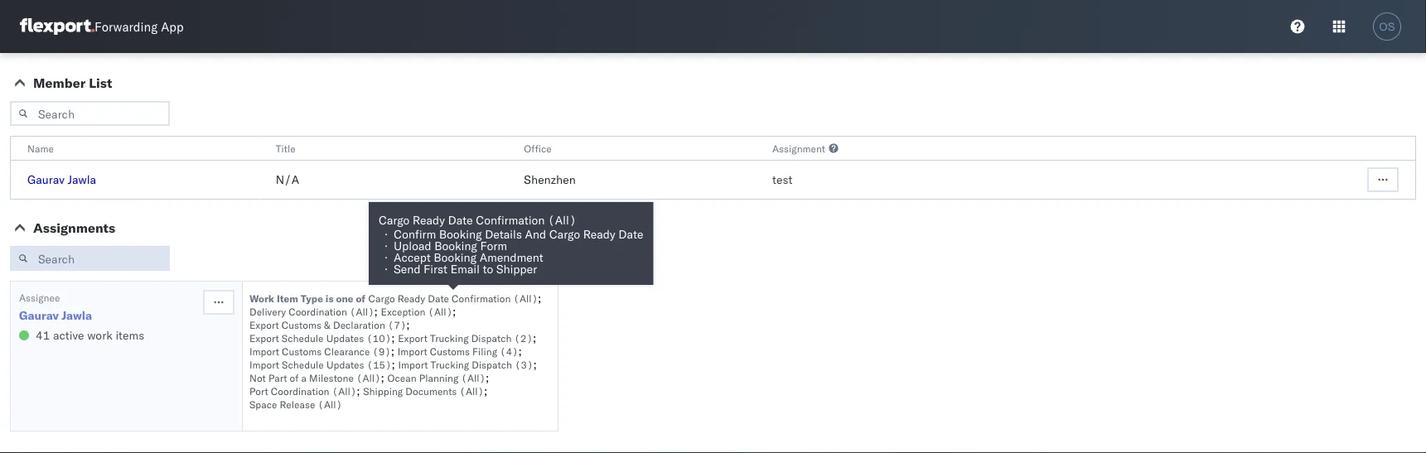 Task type: describe. For each thing, give the bounding box(es) containing it.
confirm
[[394, 227, 436, 242]]

name
[[27, 142, 54, 155]]

3 · from the top
[[385, 250, 388, 265]]

email
[[451, 262, 480, 277]]

shipper
[[497, 262, 537, 277]]

customs left the &
[[282, 319, 322, 331]]

date for ;
[[428, 292, 449, 305]]

flexport. image
[[20, 18, 95, 35]]

forwarding app link
[[20, 18, 184, 35]]

first
[[424, 262, 448, 277]]

cargo ready date confirmation (all) ·  confirm booking details and cargo ready date ·  upload booking form ·  accept booking amendment ·  send first email to shipper
[[379, 213, 644, 277]]

cargo ready date confirmation (all) ; delivery coordination (all) ; exception (all) ; export customs & declaration (7) ; export schedule updates (10) ; export trucking dispatch (2) ; import customs clearance (9) ; import customs filing (4) ; import schedule updates (15) ; import trucking dispatch (3) ; not part of a milestone (all) ; ocean planning (all) ; port coordination (all) ; shipping documents (all) ; space release (all)
[[250, 291, 542, 411]]

type
[[301, 292, 323, 305]]

amendment
[[480, 250, 544, 265]]

n/a
[[276, 172, 299, 187]]

title
[[276, 142, 296, 155]]

1 vertical spatial trucking
[[431, 359, 469, 371]]

4 · from the top
[[385, 262, 388, 277]]

clearance
[[324, 345, 370, 358]]

member list
[[33, 75, 112, 91]]

space
[[250, 398, 277, 411]]

(all) inside "cargo ready date confirmation (all) ·  confirm booking details and cargo ready date ·  upload booking form ·  accept booking amendment ·  send first email to shipper"
[[548, 213, 577, 228]]

os button
[[1369, 7, 1407, 46]]

41
[[36, 328, 50, 343]]

member
[[33, 75, 86, 91]]

forwarding app
[[95, 19, 184, 34]]

to
[[483, 262, 494, 277]]

0 vertical spatial dispatch
[[472, 332, 512, 344]]

Search text field
[[10, 101, 170, 126]]

(7)
[[388, 319, 407, 331]]

cargo for ;
[[369, 292, 395, 305]]

cargo right and
[[550, 227, 580, 242]]

os
[[1380, 20, 1396, 33]]

port
[[250, 385, 268, 398]]

cargo for ·
[[379, 213, 410, 228]]

exception
[[381, 306, 426, 318]]

send
[[394, 262, 421, 277]]

assignment
[[773, 142, 826, 155]]

0 vertical spatial gaurav
[[27, 172, 65, 187]]

assignments
[[33, 220, 115, 236]]

release
[[280, 398, 315, 411]]

assignee
[[19, 291, 60, 304]]

41 active work items
[[36, 328, 144, 343]]

documents
[[406, 385, 457, 398]]

accept
[[394, 250, 431, 265]]

shenzhen
[[524, 172, 576, 187]]

of inside the cargo ready date confirmation (all) ; delivery coordination (all) ; exception (all) ; export customs & declaration (7) ; export schedule updates (10) ; export trucking dispatch (2) ; import customs clearance (9) ; import customs filing (4) ; import schedule updates (15) ; import trucking dispatch (3) ; not part of a milestone (all) ; ocean planning (all) ; port coordination (all) ; shipping documents (all) ; space release (all)
[[290, 372, 299, 384]]

work
[[87, 328, 113, 343]]

2 updates from the top
[[327, 359, 364, 371]]

ocean
[[388, 372, 417, 384]]



Task type: vqa. For each thing, say whether or not it's contained in the screenshot.


Task type: locate. For each thing, give the bounding box(es) containing it.
confirmation up form
[[476, 213, 545, 228]]

Search text field
[[10, 246, 170, 271]]

confirmation for dispatch
[[452, 292, 511, 305]]

updates
[[326, 332, 364, 344], [327, 359, 364, 371]]

of right one
[[356, 292, 366, 305]]

dispatch
[[472, 332, 512, 344], [472, 359, 512, 371]]

export
[[250, 319, 279, 331], [250, 332, 279, 344], [398, 332, 428, 344]]

1 vertical spatial confirmation
[[452, 292, 511, 305]]

is
[[326, 292, 334, 305]]

0 vertical spatial updates
[[326, 332, 364, 344]]

gaurav down name at the top left of the page
[[27, 172, 65, 187]]

planning
[[419, 372, 459, 384]]

shipping
[[363, 385, 403, 398]]

work
[[250, 292, 274, 305]]

ready up the exception
[[398, 292, 425, 305]]

1 horizontal spatial of
[[356, 292, 366, 305]]

coordination down type at the bottom left of the page
[[289, 306, 347, 318]]

app
[[161, 19, 184, 34]]

dispatch down filing in the bottom left of the page
[[472, 359, 512, 371]]

gaurav down the assignee
[[19, 308, 59, 323]]

ready inside the cargo ready date confirmation (all) ; delivery coordination (all) ; exception (all) ; export customs & declaration (7) ; export schedule updates (10) ; export trucking dispatch (2) ; import customs clearance (9) ; import customs filing (4) ; import schedule updates (15) ; import trucking dispatch (3) ; not part of a milestone (all) ; ocean planning (all) ; port coordination (all) ; shipping documents (all) ; space release (all)
[[398, 292, 425, 305]]

0 vertical spatial gaurav jawla link
[[27, 172, 96, 187]]

work item type is one of
[[250, 292, 366, 305]]

declaration
[[333, 319, 385, 331]]

of left a
[[290, 372, 299, 384]]

ready for ·
[[413, 213, 445, 228]]

ready up upload
[[413, 213, 445, 228]]

ready
[[413, 213, 445, 228], [583, 227, 616, 242], [398, 292, 425, 305]]

jawla up assignments
[[68, 172, 96, 187]]

2 · from the top
[[385, 239, 388, 253]]

1 vertical spatial dispatch
[[472, 359, 512, 371]]

0 vertical spatial confirmation
[[476, 213, 545, 228]]

assignee gaurav jawla
[[19, 291, 92, 323]]

part
[[269, 372, 287, 384]]

gaurav jawla link up 41 on the bottom left of the page
[[19, 308, 92, 324]]

confirmation inside the cargo ready date confirmation (all) ; delivery coordination (all) ; exception (all) ; export customs & declaration (7) ; export schedule updates (10) ; export trucking dispatch (2) ; import customs clearance (9) ; import customs filing (4) ; import schedule updates (15) ; import trucking dispatch (3) ; not part of a milestone (all) ; ocean planning (all) ; port coordination (all) ; shipping documents (all) ; space release (all)
[[452, 292, 511, 305]]

(3)
[[515, 359, 533, 371]]

booking
[[439, 227, 482, 242], [435, 239, 478, 253], [434, 250, 477, 265]]

gaurav
[[27, 172, 65, 187], [19, 308, 59, 323]]

&
[[324, 319, 331, 331]]

confirmation
[[476, 213, 545, 228], [452, 292, 511, 305]]

office
[[524, 142, 552, 155]]

date inside the cargo ready date confirmation (all) ; delivery coordination (all) ; exception (all) ; export customs & declaration (7) ; export schedule updates (10) ; export trucking dispatch (2) ; import customs clearance (9) ; import customs filing (4) ; import schedule updates (15) ; import trucking dispatch (3) ; not part of a milestone (all) ; ocean planning (all) ; port coordination (all) ; shipping documents (all) ; space release (all)
[[428, 292, 449, 305]]

·
[[385, 227, 388, 242], [385, 239, 388, 253], [385, 250, 388, 265], [385, 262, 388, 277]]

dispatch up filing in the bottom left of the page
[[472, 332, 512, 344]]

(15)
[[367, 359, 392, 371]]

0 horizontal spatial of
[[290, 372, 299, 384]]

0 vertical spatial jawla
[[68, 172, 96, 187]]

0 vertical spatial of
[[356, 292, 366, 305]]

1 vertical spatial schedule
[[282, 359, 324, 371]]

of
[[356, 292, 366, 305], [290, 372, 299, 384]]

item
[[277, 292, 298, 305]]

gaurav jawla link down name at the top left of the page
[[27, 172, 96, 187]]

confirmation inside "cargo ready date confirmation (all) ·  confirm booking details and cargo ready date ·  upload booking form ·  accept booking amendment ·  send first email to shipper"
[[476, 213, 545, 228]]

ready for ;
[[398, 292, 425, 305]]

1 vertical spatial of
[[290, 372, 299, 384]]

schedule
[[282, 332, 324, 344], [282, 359, 324, 371]]

details
[[485, 227, 522, 242]]

and
[[525, 227, 547, 242]]

1 vertical spatial gaurav
[[19, 308, 59, 323]]

customs up planning
[[430, 345, 470, 358]]

milestone
[[309, 372, 354, 384]]

customs up a
[[282, 345, 322, 358]]

trucking
[[430, 332, 469, 344], [431, 359, 469, 371]]

cargo inside the cargo ready date confirmation (all) ; delivery coordination (all) ; exception (all) ; export customs & declaration (7) ; export schedule updates (10) ; export trucking dispatch (2) ; import customs clearance (9) ; import customs filing (4) ; import schedule updates (15) ; import trucking dispatch (3) ; not part of a milestone (all) ; ocean planning (all) ; port coordination (all) ; shipping documents (all) ; space release (all)
[[369, 292, 395, 305]]

cargo
[[379, 213, 410, 228], [550, 227, 580, 242], [369, 292, 395, 305]]

date for ·
[[448, 213, 473, 228]]

;
[[538, 291, 542, 305], [374, 304, 378, 318], [453, 304, 456, 318], [407, 317, 410, 332], [392, 330, 395, 345], [533, 330, 537, 345], [391, 344, 395, 358], [519, 344, 522, 358], [392, 357, 395, 371], [533, 357, 537, 371], [381, 370, 385, 385], [486, 370, 489, 385], [357, 383, 360, 398], [484, 383, 488, 398]]

(10)
[[367, 332, 392, 344]]

(4)
[[500, 345, 519, 358]]

jawla up active
[[62, 308, 92, 323]]

ready right and
[[583, 227, 616, 242]]

form
[[481, 239, 507, 253]]

jawla inside 'assignee gaurav jawla'
[[62, 308, 92, 323]]

one
[[336, 292, 354, 305]]

list
[[89, 75, 112, 91]]

updates up clearance
[[326, 332, 364, 344]]

filing
[[473, 345, 498, 358]]

date
[[448, 213, 473, 228], [619, 227, 644, 242], [428, 292, 449, 305]]

cargo up upload
[[379, 213, 410, 228]]

active
[[53, 328, 84, 343]]

upload
[[394, 239, 432, 253]]

import
[[250, 345, 279, 358], [398, 345, 428, 358], [250, 359, 279, 371], [398, 359, 428, 371]]

1 · from the top
[[385, 227, 388, 242]]

1 vertical spatial coordination
[[271, 385, 330, 398]]

delivery
[[250, 306, 286, 318]]

0 vertical spatial schedule
[[282, 332, 324, 344]]

coordination up release
[[271, 385, 330, 398]]

confirmation for shipper
[[476, 213, 545, 228]]

1 vertical spatial updates
[[327, 359, 364, 371]]

coordination
[[289, 306, 347, 318], [271, 385, 330, 398]]

updates down clearance
[[327, 359, 364, 371]]

(2)
[[515, 332, 533, 344]]

gaurav jawla link
[[27, 172, 96, 187], [19, 308, 92, 324]]

gaurav inside 'assignee gaurav jawla'
[[19, 308, 59, 323]]

test
[[773, 172, 793, 187]]

not
[[250, 372, 266, 384]]

(9)
[[373, 345, 391, 358]]

customs
[[282, 319, 322, 331], [282, 345, 322, 358], [430, 345, 470, 358]]

confirmation down the to
[[452, 292, 511, 305]]

items
[[116, 328, 144, 343]]

0 vertical spatial trucking
[[430, 332, 469, 344]]

a
[[301, 372, 307, 384]]

gaurav jawla
[[27, 172, 96, 187]]

1 updates from the top
[[326, 332, 364, 344]]

cargo up the exception
[[369, 292, 395, 305]]

jawla
[[68, 172, 96, 187], [62, 308, 92, 323]]

1 vertical spatial gaurav jawla link
[[19, 308, 92, 324]]

0 vertical spatial coordination
[[289, 306, 347, 318]]

(all)
[[548, 213, 577, 228], [514, 292, 538, 305], [350, 306, 374, 318], [428, 306, 453, 318], [357, 372, 381, 384], [461, 372, 486, 384], [332, 385, 357, 398], [460, 385, 484, 398], [318, 398, 342, 411]]

1 vertical spatial jawla
[[62, 308, 92, 323]]

forwarding
[[95, 19, 158, 34]]



